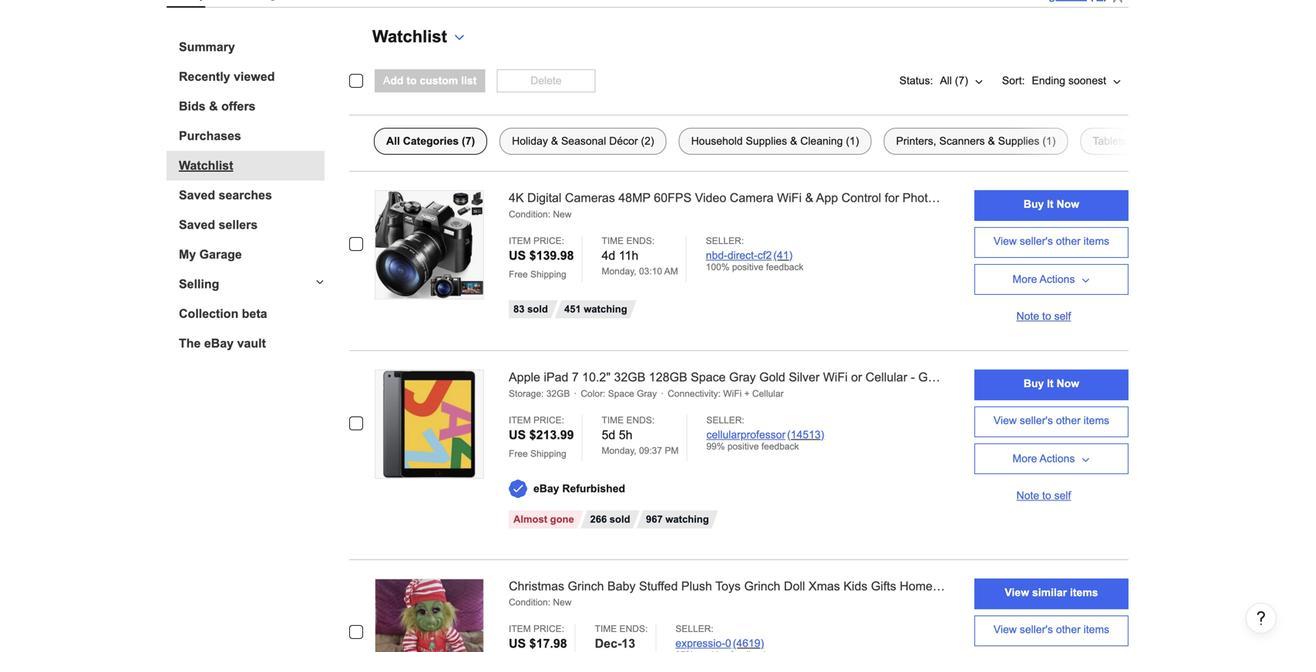 Task type: vqa. For each thing, say whether or not it's contained in the screenshot.
US $139.98 Free
yes



Task type: describe. For each thing, give the bounding box(es) containing it.
(4619)
[[733, 638, 764, 650]]

feedback inside 'seller: cellularprofessor (14513) 99% positive feedback'
[[761, 442, 799, 452]]

the
[[179, 337, 201, 351]]

view up more actions popup button
[[994, 415, 1017, 427]]

ebay refurbished
[[533, 483, 625, 495]]

1 horizontal spatial cellular
[[866, 371, 907, 385]]

1 grinch from the left
[[568, 580, 604, 594]]

saved for saved searches
[[179, 189, 215, 202]]

& inside 4k digital cameras 48mp 60fps video camera wifi & app control for photography condition: new
[[805, 191, 813, 205]]

video
[[695, 191, 726, 205]]

0 horizontal spatial &
[[209, 99, 218, 113]]

note to self button for 4k digital cameras 48mp 60fps video camera wifi & app control for photography
[[974, 301, 1129, 332]]

monday, for 11h
[[602, 266, 637, 277]]

cellularprofessor
[[706, 429, 786, 441]]

am
[[664, 266, 678, 277]]

positive inside 'seller: cellularprofessor (14513) 99% positive feedback'
[[728, 442, 759, 452]]

buy it now button for apple ipad 7 10.2" 32gb 128gb space gray gold silver wifi or cellular - good
[[974, 370, 1129, 401]]

condition: for christmas
[[509, 598, 550, 608]]

3 view seller's other items button from the top
[[974, 616, 1129, 647]]

delete
[[530, 75, 562, 87]]

actions for apple ipad 7 10.2" 32gb 128gb space gray gold silver wifi or cellular - good
[[1040, 453, 1075, 465]]

more actions for apple ipad 7 10.2" 32gb 128gb space gray gold silver wifi or cellular - good
[[1013, 453, 1075, 465]]

christmas grinch baby stuffed plush toys grinch doll xmas kids gifts home decor link
[[509, 579, 969, 595]]

: for color
[[603, 389, 605, 399]]

0 vertical spatial space
[[691, 371, 726, 385]]

$17.98
[[529, 638, 567, 652]]

more actions for 4k digital cameras 48mp 60fps video camera wifi & app control for photography
[[1013, 274, 1075, 286]]

seller: nbd-direct-cf2 (41) 100% positive feedback
[[706, 236, 804, 272]]

help, opens dialogs image
[[1254, 611, 1269, 627]]

plush
[[681, 580, 712, 594]]

garage
[[199, 248, 242, 262]]

dec-
[[595, 638, 622, 652]]

item price: us $139.98 free shipping
[[509, 236, 574, 280]]

0
[[725, 638, 731, 650]]

recently viewed
[[179, 70, 275, 84]]

saved searches link
[[179, 189, 325, 203]]

items for view similar items button
[[1084, 624, 1109, 636]]

more actions button
[[974, 264, 1129, 295]]

3 view seller's other items from the top
[[994, 624, 1109, 636]]

note to self for 4k digital cameras 48mp 60fps video camera wifi & app control for photography
[[1017, 311, 1071, 323]]

0 vertical spatial ebay
[[204, 337, 234, 351]]

storage
[[509, 389, 541, 399]]

5d
[[602, 428, 615, 442]]

status:
[[899, 75, 933, 87]]

feedback inside seller: nbd-direct-cf2 (41) 100% positive feedback
[[766, 262, 804, 272]]

0 vertical spatial gray
[[729, 371, 756, 385]]

the ebay vault link
[[179, 337, 325, 351]]

list
[[461, 75, 477, 87]]

item inside item price: us $17.98
[[509, 625, 531, 635]]

christmas grinch baby stuffed plush toys grinch doll xmas kids gifts home decor condition: new
[[509, 580, 969, 608]]

it for 4k digital cameras 48mp 60fps video camera wifi & app control for photography
[[1047, 199, 1054, 210]]

03:10
[[639, 266, 662, 277]]

note for 4k digital cameras 48mp 60fps video camera wifi & app control for photography
[[1017, 311, 1039, 323]]

similar
[[1032, 587, 1067, 599]]

view similar items button
[[974, 579, 1129, 610]]

buy it now button for 4k digital cameras 48mp 60fps video camera wifi & app control for photography
[[974, 190, 1129, 221]]

4d
[[602, 249, 615, 263]]

viewed
[[234, 70, 275, 84]]

item price: us $17.98
[[509, 625, 567, 652]]

sellers
[[219, 218, 258, 232]]

all
[[940, 75, 952, 87]]

sort:
[[1002, 75, 1025, 87]]

note for apple ipad 7 10.2" 32gb 128gb space gray gold silver wifi or cellular - good
[[1017, 490, 1039, 502]]

it for apple ipad 7 10.2" 32gb 128gb space gray gold silver wifi or cellular - good
[[1047, 378, 1054, 390]]

direct-
[[728, 250, 758, 262]]

watching for 451 watching
[[584, 304, 627, 315]]

451
[[564, 304, 581, 315]]

gone
[[550, 514, 574, 526]]

positive inside seller: nbd-direct-cf2 (41) 100% positive feedback
[[732, 262, 764, 272]]

buy it now for 4k digital cameras 48mp 60fps video camera wifi & app control for photography
[[1024, 199, 1079, 210]]

cellularprofessor link
[[706, 429, 786, 441]]

selling button
[[167, 278, 325, 292]]

recently
[[179, 70, 230, 84]]

1 vertical spatial watchlist
[[179, 159, 233, 173]]

expressio-
[[676, 638, 725, 650]]

ending
[[1032, 75, 1065, 87]]

us for us $139.98
[[509, 249, 526, 263]]

recently viewed link
[[179, 70, 325, 84]]

83
[[513, 304, 525, 315]]

items for buy it now button related to apple ipad 7 10.2" 32gb 128gb space gray gold silver wifi or cellular - good
[[1084, 415, 1109, 427]]

(7)
[[955, 75, 968, 87]]

buy it now for apple ipad 7 10.2" 32gb 128gb space gray gold silver wifi or cellular - good
[[1024, 378, 1079, 390]]

photography
[[903, 191, 972, 205]]

bids & offers link
[[179, 99, 325, 114]]

saved sellers link
[[179, 218, 325, 232]]

for
[[885, 191, 899, 205]]

view up more actions dropdown button
[[994, 236, 1017, 247]]

purchases
[[179, 129, 241, 143]]

(41) link
[[773, 250, 793, 262]]

0 horizontal spatial 32gb
[[546, 389, 570, 399]]

seller: expressio-0 (4619)
[[676, 625, 764, 650]]

time for dec-
[[595, 625, 617, 635]]

99%
[[706, 442, 725, 452]]

100%
[[706, 262, 730, 272]]

toys
[[715, 580, 741, 594]]

view seller's other items button for 4k digital cameras 48mp 60fps video camera wifi & app control for photography
[[974, 227, 1129, 258]]

view down view similar items button
[[994, 624, 1017, 636]]

seller: for 5h
[[706, 415, 744, 426]]

(14513)
[[787, 429, 824, 441]]

apple ipad 7 10.2" 32gb 128gb space gray gold silver wifi or cellular - good link
[[509, 370, 949, 386]]

good
[[918, 371, 949, 385]]

soonest
[[1068, 75, 1106, 87]]

collection beta link
[[179, 307, 325, 321]]

now for apple ipad 7 10.2" 32gb 128gb space gray gold silver wifi or cellular - good
[[1057, 378, 1079, 390]]

my garage link
[[179, 248, 325, 262]]

kids
[[844, 580, 868, 594]]

time for 4d
[[602, 236, 624, 246]]

ends: inside time ends: dec-13
[[620, 625, 648, 635]]

4k
[[509, 191, 524, 205]]

digital
[[527, 191, 562, 205]]

nbd-
[[706, 250, 728, 262]]

purchases link
[[179, 129, 325, 143]]

searches
[[219, 189, 272, 202]]

price: for $213.99
[[533, 415, 564, 426]]

camera
[[730, 191, 774, 205]]

connectivity : wifi + cellular
[[668, 389, 784, 399]]

4k digital cameras 48mp 60fps video camera wifi & app control for photography image
[[375, 191, 483, 299]]

apple
[[509, 371, 540, 385]]

seller: inside seller: expressio-0 (4619)
[[676, 625, 714, 635]]

0 horizontal spatial wifi
[[723, 389, 742, 399]]

bids
[[179, 99, 206, 113]]

christmas
[[509, 580, 564, 594]]

seller's for apple ipad 7 10.2" 32gb 128gb space gray gold silver wifi or cellular - good
[[1020, 415, 1053, 427]]

actions for 4k digital cameras 48mp 60fps video camera wifi & app control for photography
[[1040, 274, 1075, 286]]

60fps
[[654, 191, 692, 205]]

free for us $139.98
[[509, 269, 528, 280]]

to inside button
[[407, 75, 417, 87]]

wifi inside 4k digital cameras 48mp 60fps video camera wifi & app control for photography condition: new
[[777, 191, 802, 205]]



Task type: locate. For each thing, give the bounding box(es) containing it.
2 vertical spatial view seller's other items button
[[974, 616, 1129, 647]]

other for 4k digital cameras 48mp 60fps video camera wifi & app control for photography
[[1056, 236, 1081, 247]]

positive
[[732, 262, 764, 272], [728, 442, 759, 452]]

2 vertical spatial seller's
[[1020, 624, 1053, 636]]

: down 'ipad'
[[541, 389, 544, 399]]

2 seller's from the top
[[1020, 415, 1053, 427]]

feedback
[[766, 262, 804, 272], [761, 442, 799, 452]]

0 vertical spatial sold
[[527, 304, 548, 315]]

1 vertical spatial buy it now button
[[974, 370, 1129, 401]]

wifi right camera
[[777, 191, 802, 205]]

1 it from the top
[[1047, 199, 1054, 210]]

0 vertical spatial feedback
[[766, 262, 804, 272]]

time
[[602, 236, 624, 246], [602, 415, 624, 426], [595, 625, 617, 635]]

more actions
[[1013, 274, 1075, 286], [1013, 453, 1075, 465]]

2 horizontal spatial wifi
[[823, 371, 848, 385]]

0 vertical spatial seller:
[[706, 236, 744, 246]]

more actions button
[[974, 444, 1129, 475]]

ebay right the
[[204, 337, 234, 351]]

note to self button down more actions dropdown button
[[974, 301, 1129, 332]]

2 more from the top
[[1013, 453, 1037, 465]]

saved for saved sellers
[[179, 218, 215, 232]]

new inside christmas grinch baby stuffed plush toys grinch doll xmas kids gifts home decor condition: new
[[553, 598, 572, 608]]

0 horizontal spatial watching
[[584, 304, 627, 315]]

3 us from the top
[[509, 638, 526, 652]]

price: for $139.98
[[533, 236, 564, 246]]

new down christmas
[[553, 598, 572, 608]]

condition: down 4k
[[509, 209, 550, 220]]

christmas grinch baby stuffed plush toys grinch doll xmas kids gifts home decor image
[[375, 580, 483, 653]]

0 horizontal spatial grinch
[[568, 580, 604, 594]]

seller: up expressio-
[[676, 625, 714, 635]]

saved up saved sellers
[[179, 189, 215, 202]]

2 buy it now from the top
[[1024, 378, 1079, 390]]

32gb up color : space gray
[[614, 371, 646, 385]]

1 buy it now button from the top
[[974, 190, 1129, 221]]

1 more from the top
[[1013, 274, 1037, 286]]

price: inside the item price: us $139.98 free shipping
[[533, 236, 564, 246]]

2 vertical spatial other
[[1056, 624, 1081, 636]]

price: inside item price: us $17.98
[[533, 625, 564, 635]]

buy
[[1024, 199, 1044, 210], [1024, 378, 1044, 390]]

1 vertical spatial 32gb
[[546, 389, 570, 399]]

0 horizontal spatial sold
[[527, 304, 548, 315]]

free up 83
[[509, 269, 528, 280]]

almost gone
[[513, 514, 574, 526]]

sold for 266 sold
[[610, 514, 630, 526]]

add to custom list
[[383, 75, 477, 87]]

0 vertical spatial actions
[[1040, 274, 1075, 286]]

note down more actions dropdown button
[[1017, 311, 1039, 323]]

1 vertical spatial item
[[509, 415, 531, 426]]

feedback down (41) link
[[766, 262, 804, 272]]

items up more actions popup button
[[1084, 415, 1109, 427]]

1 note from the top
[[1017, 311, 1039, 323]]

2 vertical spatial item
[[509, 625, 531, 635]]

us
[[509, 249, 526, 263], [509, 428, 526, 442], [509, 638, 526, 652]]

1 note to self button from the top
[[974, 301, 1129, 332]]

item down storage
[[509, 415, 531, 426]]

: for storage
[[541, 389, 544, 399]]

2 note to self button from the top
[[974, 481, 1129, 512]]

1 vertical spatial saved
[[179, 218, 215, 232]]

saved
[[179, 189, 215, 202], [179, 218, 215, 232]]

1 vertical spatial wifi
[[823, 371, 848, 385]]

new for grinch
[[553, 598, 572, 608]]

2 view seller's other items from the top
[[994, 415, 1109, 427]]

monday, for 5h
[[602, 446, 637, 456]]

2 note to self from the top
[[1017, 490, 1071, 502]]

it up more actions popup button
[[1047, 378, 1054, 390]]

color
[[581, 389, 603, 399]]

note to self for apple ipad 7 10.2" 32gb 128gb space gray gold silver wifi or cellular - good
[[1017, 490, 1071, 502]]

1 horizontal spatial 32gb
[[614, 371, 646, 385]]

cellular left -
[[866, 371, 907, 385]]

control
[[842, 191, 881, 205]]

seller: up the "nbd-"
[[706, 236, 744, 246]]

free
[[509, 269, 528, 280], [509, 449, 528, 459]]

view seller's other items for 4k digital cameras 48mp 60fps video camera wifi & app control for photography
[[994, 236, 1109, 247]]

451 watching
[[564, 304, 627, 315]]

free inside the item price: us $213.99 free shipping
[[509, 449, 528, 459]]

vault
[[237, 337, 266, 351]]

2 saved from the top
[[179, 218, 215, 232]]

buy it now button
[[974, 190, 1129, 221], [974, 370, 1129, 401]]

positive down direct-
[[732, 262, 764, 272]]

to for apple ipad 7 10.2" 32gb 128gb space gray gold silver wifi or cellular - good
[[1042, 490, 1051, 502]]

free down storage
[[509, 449, 528, 459]]

note to self down more actions popup button
[[1017, 490, 1071, 502]]

note to self
[[1017, 311, 1071, 323], [1017, 490, 1071, 502]]

time ends: 4d 11h monday, 03:10 am
[[602, 236, 678, 277]]

time inside time ends: dec-13
[[595, 625, 617, 635]]

make this page your my ebay homepage image
[[1113, 0, 1122, 4]]

: down apple ipad 7 10.2" 32gb 128gb space gray gold silver wifi or cellular - good link
[[718, 389, 721, 399]]

gold
[[759, 371, 785, 385]]

2 vertical spatial wifi
[[723, 389, 742, 399]]

0 vertical spatial wifi
[[777, 191, 802, 205]]

1 : from the left
[[541, 389, 544, 399]]

nbd-direct-cf2 link
[[706, 250, 772, 262]]

1 horizontal spatial &
[[805, 191, 813, 205]]

grinch left doll
[[744, 580, 781, 594]]

time inside time ends: 5d 5h monday, 09:37 pm
[[602, 415, 624, 426]]

1 vertical spatial cellular
[[752, 389, 784, 399]]

0 vertical spatial ends:
[[626, 236, 655, 246]]

1 vertical spatial us
[[509, 428, 526, 442]]

expressio-0 link
[[676, 638, 731, 650]]

2 view seller's other items button from the top
[[974, 407, 1129, 438]]

1 actions from the top
[[1040, 274, 1075, 286]]

1 vertical spatial feedback
[[761, 442, 799, 452]]

-
[[911, 371, 915, 385]]

1 new from the top
[[553, 209, 572, 220]]

actions inside dropdown button
[[1040, 274, 1075, 286]]

to for 4k digital cameras 48mp 60fps video camera wifi & app control for photography
[[1042, 311, 1051, 323]]

0 vertical spatial condition:
[[509, 209, 550, 220]]

seller's down view similar items button
[[1020, 624, 1053, 636]]

saved up my
[[179, 218, 215, 232]]

items for buy it now button for 4k digital cameras 48mp 60fps video camera wifi & app control for photography
[[1084, 236, 1109, 247]]

2 buy it now button from the top
[[974, 370, 1129, 401]]

2 new from the top
[[553, 598, 572, 608]]

view seller's other items button up more actions popup button
[[974, 407, 1129, 438]]

0 vertical spatial shipping
[[530, 269, 566, 280]]

shipping inside the item price: us $213.99 free shipping
[[530, 449, 566, 459]]

1 view seller's other items from the top
[[994, 236, 1109, 247]]

positive down cellularprofessor
[[728, 442, 759, 452]]

free for us $213.99
[[509, 449, 528, 459]]

new for digital
[[553, 209, 572, 220]]

feedback down (14513) link
[[761, 442, 799, 452]]

1 vertical spatial ebay
[[533, 483, 559, 495]]

view seller's other items for apple ipad 7 10.2" 32gb 128gb space gray gold silver wifi or cellular - good
[[994, 415, 1109, 427]]

cameras
[[565, 191, 615, 205]]

266 sold
[[590, 514, 630, 526]]

item inside the item price: us $139.98 free shipping
[[509, 236, 531, 246]]

1 vertical spatial space
[[608, 389, 634, 399]]

ends: for 4d 11h
[[626, 236, 655, 246]]

1 vertical spatial ends:
[[626, 415, 655, 426]]

other
[[1056, 236, 1081, 247], [1056, 415, 1081, 427], [1056, 624, 1081, 636]]

gifts
[[871, 580, 896, 594]]

&
[[209, 99, 218, 113], [805, 191, 813, 205]]

0 vertical spatial now
[[1057, 199, 1079, 210]]

2 shipping from the top
[[530, 449, 566, 459]]

items inside button
[[1070, 587, 1098, 599]]

ebay
[[204, 337, 234, 351], [533, 483, 559, 495]]

watching for 967 watching
[[665, 514, 709, 526]]

1 vertical spatial seller's
[[1020, 415, 1053, 427]]

the ebay vault
[[179, 337, 266, 351]]

ipad
[[544, 371, 568, 385]]

& right bids
[[209, 99, 218, 113]]

shipping for $139.98
[[530, 269, 566, 280]]

price: up $139.98
[[533, 236, 564, 246]]

2 vertical spatial us
[[509, 638, 526, 652]]

2 vertical spatial seller:
[[676, 625, 714, 635]]

other up more actions dropdown button
[[1056, 236, 1081, 247]]

saved searches
[[179, 189, 272, 202]]

1 vertical spatial positive
[[728, 442, 759, 452]]

us for us $213.99
[[509, 428, 526, 442]]

1 vertical spatial gray
[[637, 389, 657, 399]]

condition: inside 4k digital cameras 48mp 60fps video camera wifi & app control for photography condition: new
[[509, 209, 550, 220]]

0 vertical spatial time
[[602, 236, 624, 246]]

7
[[572, 371, 579, 385]]

1 vertical spatial time
[[602, 415, 624, 426]]

seller: up cellularprofessor "link"
[[706, 415, 744, 426]]

view seller's other items button for apple ipad 7 10.2" 32gb 128gb space gray gold silver wifi or cellular - good
[[974, 407, 1129, 438]]

0 vertical spatial more actions
[[1013, 274, 1075, 286]]

shipping inside the item price: us $139.98 free shipping
[[530, 269, 566, 280]]

$213.99
[[529, 428, 574, 442]]

1 vertical spatial condition:
[[509, 598, 550, 608]]

seller: inside seller: nbd-direct-cf2 (41) 100% positive feedback
[[706, 236, 744, 246]]

shipping down $139.98
[[530, 269, 566, 280]]

0 vertical spatial other
[[1056, 236, 1081, 247]]

home
[[900, 580, 933, 594]]

3 other from the top
[[1056, 624, 1081, 636]]

price: for $17.98
[[533, 625, 564, 635]]

view inside view similar items button
[[1005, 587, 1029, 599]]

note to self down more actions dropdown button
[[1017, 311, 1071, 323]]

self for apple ipad 7 10.2" 32gb 128gb space gray gold silver wifi or cellular - good
[[1054, 490, 1071, 502]]

other up more actions popup button
[[1056, 415, 1081, 427]]

new inside 4k digital cameras 48mp 60fps video camera wifi & app control for photography condition: new
[[553, 209, 572, 220]]

1 buy it now from the top
[[1024, 199, 1079, 210]]

0 horizontal spatial watchlist
[[179, 159, 233, 173]]

condition: down christmas
[[509, 598, 550, 608]]

wifi
[[777, 191, 802, 205], [823, 371, 848, 385], [723, 389, 742, 399]]

2 : from the left
[[603, 389, 605, 399]]

0 vertical spatial view seller's other items
[[994, 236, 1109, 247]]

1 vertical spatial self
[[1054, 490, 1071, 502]]

2 price: from the top
[[533, 415, 564, 426]]

4k digital cameras 48mp 60fps video camera wifi & app control for photography condition: new
[[509, 191, 972, 220]]

cellular down gold on the bottom right of page
[[752, 389, 784, 399]]

2 grinch from the left
[[744, 580, 781, 594]]

grinch left baby
[[568, 580, 604, 594]]

space
[[691, 371, 726, 385], [608, 389, 634, 399]]

2 other from the top
[[1056, 415, 1081, 427]]

decor
[[936, 580, 969, 594]]

: for connectivity
[[718, 389, 721, 399]]

1 vertical spatial to
[[1042, 311, 1051, 323]]

1 vertical spatial shipping
[[530, 449, 566, 459]]

buy it now up more actions popup button
[[1024, 378, 1079, 390]]

1 shipping from the top
[[530, 269, 566, 280]]

time inside the 'time ends: 4d 11h monday, 03:10 am'
[[602, 236, 624, 246]]

watchlist link
[[179, 159, 325, 173]]

my garage
[[179, 248, 242, 262]]

monday, inside the 'time ends: 4d 11h monday, 03:10 am'
[[602, 266, 637, 277]]

wifi left 'or'
[[823, 371, 848, 385]]

my
[[179, 248, 196, 262]]

it up more actions dropdown button
[[1047, 199, 1054, 210]]

view
[[994, 236, 1017, 247], [994, 415, 1017, 427], [1005, 587, 1029, 599], [994, 624, 1017, 636]]

offers
[[221, 99, 256, 113]]

1 vertical spatial note to self
[[1017, 490, 1071, 502]]

2 vertical spatial view seller's other items
[[994, 624, 1109, 636]]

collection beta
[[179, 307, 267, 321]]

1 seller's from the top
[[1020, 236, 1053, 247]]

storage : 32gb
[[509, 389, 570, 399]]

self down more actions popup button
[[1054, 490, 1071, 502]]

0 vertical spatial new
[[553, 209, 572, 220]]

2 condition: from the top
[[509, 598, 550, 608]]

seller: inside 'seller: cellularprofessor (14513) 99% positive feedback'
[[706, 415, 744, 426]]

item for us $139.98
[[509, 236, 531, 246]]

2 more actions from the top
[[1013, 453, 1075, 465]]

10.2"
[[582, 371, 611, 385]]

watchlist button
[[372, 27, 466, 47]]

3 : from the left
[[718, 389, 721, 399]]

delete button
[[497, 69, 595, 93]]

2 us from the top
[[509, 428, 526, 442]]

item up $139.98
[[509, 236, 531, 246]]

almost
[[513, 514, 547, 526]]

0 vertical spatial buy it now button
[[974, 190, 1129, 221]]

1 horizontal spatial sold
[[610, 514, 630, 526]]

buy it now button up more actions popup button
[[974, 370, 1129, 401]]

seller's up more actions dropdown button
[[1020, 236, 1053, 247]]

us left $213.99
[[509, 428, 526, 442]]

shipping for $213.99
[[530, 449, 566, 459]]

note down more actions popup button
[[1017, 490, 1039, 502]]

or
[[851, 371, 862, 385]]

ends: inside time ends: 5d 5h monday, 09:37 pm
[[626, 415, 655, 426]]

more for apple ipad 7 10.2" 32gb 128gb space gray gold silver wifi or cellular - good
[[1013, 453, 1037, 465]]

1 horizontal spatial ebay
[[533, 483, 559, 495]]

:
[[541, 389, 544, 399], [603, 389, 605, 399], [718, 389, 721, 399]]

items right similar
[[1070, 587, 1098, 599]]

us left $17.98
[[509, 638, 526, 652]]

0 vertical spatial item
[[509, 236, 531, 246]]

1 price: from the top
[[533, 236, 564, 246]]

stuffed
[[639, 580, 678, 594]]

refurbished
[[562, 483, 625, 495]]

gray up +
[[729, 371, 756, 385]]

ends: up 5h
[[626, 415, 655, 426]]

collection
[[179, 307, 238, 321]]

1 note to self from the top
[[1017, 311, 1071, 323]]

$139.98
[[529, 249, 574, 263]]

ends: up 13
[[620, 625, 648, 635]]

1 vertical spatial it
[[1047, 378, 1054, 390]]

1 vertical spatial new
[[553, 598, 572, 608]]

1 vertical spatial monday,
[[602, 446, 637, 456]]

11h
[[619, 249, 639, 263]]

1 vertical spatial buy
[[1024, 378, 1044, 390]]

1 vertical spatial watching
[[665, 514, 709, 526]]

ends: for 5d 5h
[[626, 415, 655, 426]]

1 us from the top
[[509, 249, 526, 263]]

buy for apple ipad 7 10.2" 32gb 128gb space gray gold silver wifi or cellular - good
[[1024, 378, 1044, 390]]

1 vertical spatial note
[[1017, 490, 1039, 502]]

0 horizontal spatial space
[[608, 389, 634, 399]]

view seller's other items button down view similar items button
[[974, 616, 1129, 647]]

condition: inside christmas grinch baby stuffed plush toys grinch doll xmas kids gifts home decor condition: new
[[509, 598, 550, 608]]

seller's
[[1020, 236, 1053, 247], [1020, 415, 1053, 427], [1020, 624, 1053, 636]]

1 self from the top
[[1054, 311, 1071, 323]]

1 horizontal spatial :
[[603, 389, 605, 399]]

other down view similar items button
[[1056, 624, 1081, 636]]

to down more actions popup button
[[1042, 490, 1051, 502]]

32gb down 'ipad'
[[546, 389, 570, 399]]

2 actions from the top
[[1040, 453, 1075, 465]]

1 free from the top
[[509, 269, 528, 280]]

us inside item price: us $17.98
[[509, 638, 526, 652]]

watching right 451
[[584, 304, 627, 315]]

2 self from the top
[[1054, 490, 1071, 502]]

0 vertical spatial 32gb
[[614, 371, 646, 385]]

& left app
[[805, 191, 813, 205]]

condition: for 4k
[[509, 209, 550, 220]]

monday, down 5h
[[602, 446, 637, 456]]

watchlist inside dropdown button
[[372, 27, 447, 46]]

1 vertical spatial price:
[[533, 415, 564, 426]]

3 seller's from the top
[[1020, 624, 1053, 636]]

1 view seller's other items button from the top
[[974, 227, 1129, 258]]

2 vertical spatial to
[[1042, 490, 1051, 502]]

2 vertical spatial time
[[595, 625, 617, 635]]

sold right 83
[[527, 304, 548, 315]]

view seller's other items up more actions popup button
[[994, 415, 1109, 427]]

items down view similar items button
[[1084, 624, 1109, 636]]

ending soonest button
[[1025, 66, 1129, 96]]

seller: for 11h
[[706, 236, 744, 246]]

ends: inside the 'time ends: 4d 11h monday, 03:10 am'
[[626, 236, 655, 246]]

price: up $213.99
[[533, 415, 564, 426]]

baby
[[608, 580, 636, 594]]

1 item from the top
[[509, 236, 531, 246]]

gray down 128gb
[[637, 389, 657, 399]]

0 vertical spatial price:
[[533, 236, 564, 246]]

2 buy from the top
[[1024, 378, 1044, 390]]

2 note from the top
[[1017, 490, 1039, 502]]

all (7) button
[[933, 66, 991, 96]]

1 saved from the top
[[179, 189, 215, 202]]

self down more actions dropdown button
[[1054, 311, 1071, 323]]

967 watching
[[646, 514, 709, 526]]

: down 10.2"
[[603, 389, 605, 399]]

0 vertical spatial it
[[1047, 199, 1054, 210]]

other for apple ipad 7 10.2" 32gb 128gb space gray gold silver wifi or cellular - good
[[1056, 415, 1081, 427]]

2 item from the top
[[509, 415, 531, 426]]

monday,
[[602, 266, 637, 277], [602, 446, 637, 456]]

sold right 266
[[610, 514, 630, 526]]

0 vertical spatial free
[[509, 269, 528, 280]]

ends: up 11h
[[626, 236, 655, 246]]

note to self button down more actions popup button
[[974, 481, 1129, 512]]

1 vertical spatial more actions
[[1013, 453, 1075, 465]]

0 vertical spatial saved
[[179, 189, 215, 202]]

view left similar
[[1005, 587, 1029, 599]]

0 vertical spatial watching
[[584, 304, 627, 315]]

item inside the item price: us $213.99 free shipping
[[509, 415, 531, 426]]

1 horizontal spatial watchlist
[[372, 27, 447, 46]]

more actions inside dropdown button
[[1013, 274, 1075, 286]]

buy for 4k digital cameras 48mp 60fps video camera wifi & app control for photography
[[1024, 199, 1044, 210]]

view seller's other items down view similar items button
[[994, 624, 1109, 636]]

1 vertical spatial sold
[[610, 514, 630, 526]]

1 now from the top
[[1057, 199, 1079, 210]]

1 horizontal spatial wifi
[[777, 191, 802, 205]]

0 vertical spatial buy it now
[[1024, 199, 1079, 210]]

1 condition: from the top
[[509, 209, 550, 220]]

monday, down 11h
[[602, 266, 637, 277]]

free inside the item price: us $139.98 free shipping
[[509, 269, 528, 280]]

1 vertical spatial now
[[1057, 378, 1079, 390]]

1 vertical spatial note to self button
[[974, 481, 1129, 512]]

silver
[[789, 371, 820, 385]]

0 horizontal spatial :
[[541, 389, 544, 399]]

time up 5d
[[602, 415, 624, 426]]

status: all (7)
[[899, 75, 968, 87]]

3 price: from the top
[[533, 625, 564, 635]]

seller's for 4k digital cameras 48mp 60fps video camera wifi & app control for photography
[[1020, 236, 1053, 247]]

view seller's other items up more actions dropdown button
[[994, 236, 1109, 247]]

watching
[[584, 304, 627, 315], [665, 514, 709, 526]]

128gb
[[649, 371, 687, 385]]

apple ipad 7 10.2" 32gb 128gb space gray gold silver wifi or cellular - good image
[[383, 371, 476, 479]]

0 vertical spatial self
[[1054, 311, 1071, 323]]

sold
[[527, 304, 548, 315], [610, 514, 630, 526]]

1 horizontal spatial gray
[[729, 371, 756, 385]]

1 vertical spatial &
[[805, 191, 813, 205]]

seller's up more actions popup button
[[1020, 415, 1053, 427]]

view seller's other items button up more actions dropdown button
[[974, 227, 1129, 258]]

us left $139.98
[[509, 249, 526, 263]]

time for 5d
[[602, 415, 624, 426]]

0 vertical spatial positive
[[732, 262, 764, 272]]

new down digital
[[553, 209, 572, 220]]

to down more actions dropdown button
[[1042, 311, 1051, 323]]

now for 4k digital cameras 48mp 60fps video camera wifi & app control for photography
[[1057, 199, 1079, 210]]

1 more actions from the top
[[1013, 274, 1075, 286]]

0 vertical spatial us
[[509, 249, 526, 263]]

2 monday, from the top
[[602, 446, 637, 456]]

seller:
[[706, 236, 744, 246], [706, 415, 744, 426], [676, 625, 714, 635]]

2 free from the top
[[509, 449, 528, 459]]

self for 4k digital cameras 48mp 60fps video camera wifi & app control for photography
[[1054, 311, 1071, 323]]

connectivity
[[668, 389, 718, 399]]

0 horizontal spatial gray
[[637, 389, 657, 399]]

1 horizontal spatial grinch
[[744, 580, 781, 594]]

watching right 967
[[665, 514, 709, 526]]

more inside popup button
[[1013, 453, 1037, 465]]

price: up $17.98
[[533, 625, 564, 635]]

buy it now up more actions dropdown button
[[1024, 199, 1079, 210]]

sold for 83 sold
[[527, 304, 548, 315]]

item up $17.98
[[509, 625, 531, 635]]

buy it now button up more actions dropdown button
[[974, 190, 1129, 221]]

ebay up almost gone
[[533, 483, 559, 495]]

space up connectivity
[[691, 371, 726, 385]]

price: inside the item price: us $213.99 free shipping
[[533, 415, 564, 426]]

to right add
[[407, 75, 417, 87]]

time ends: dec-13
[[595, 625, 648, 652]]

0 horizontal spatial cellular
[[752, 389, 784, 399]]

item price: us $213.99 free shipping
[[509, 415, 574, 459]]

0 vertical spatial note
[[1017, 311, 1039, 323]]

watchlist down the 'purchases'
[[179, 159, 233, 173]]

2 now from the top
[[1057, 378, 1079, 390]]

0 vertical spatial watchlist
[[372, 27, 447, 46]]

more for 4k digital cameras 48mp 60fps video camera wifi & app control for photography
[[1013, 274, 1037, 286]]

3 item from the top
[[509, 625, 531, 635]]

shipping down $213.99
[[530, 449, 566, 459]]

time ends: 5d 5h monday, 09:37 pm
[[602, 415, 679, 456]]

items up more actions dropdown button
[[1084, 236, 1109, 247]]

it
[[1047, 199, 1054, 210], [1047, 378, 1054, 390]]

time up 4d
[[602, 236, 624, 246]]

1 buy from the top
[[1024, 199, 1044, 210]]

1 horizontal spatial space
[[691, 371, 726, 385]]

1 other from the top
[[1056, 236, 1081, 247]]

us inside the item price: us $139.98 free shipping
[[509, 249, 526, 263]]

0 vertical spatial more
[[1013, 274, 1037, 286]]

monday, inside time ends: 5d 5h monday, 09:37 pm
[[602, 446, 637, 456]]

time up 'dec-'
[[595, 625, 617, 635]]

space right the color
[[608, 389, 634, 399]]

1 vertical spatial more
[[1013, 453, 1037, 465]]

add
[[383, 75, 404, 87]]

more actions inside popup button
[[1013, 453, 1075, 465]]

item for us $213.99
[[509, 415, 531, 426]]

2 it from the top
[[1047, 378, 1054, 390]]

0 vertical spatial cellular
[[866, 371, 907, 385]]

actions inside popup button
[[1040, 453, 1075, 465]]

1 monday, from the top
[[602, 266, 637, 277]]

wifi left +
[[723, 389, 742, 399]]

watchlist up add
[[372, 27, 447, 46]]

83 sold
[[513, 304, 548, 315]]

grinch
[[568, 580, 604, 594], [744, 580, 781, 594]]

view seller's other items
[[994, 236, 1109, 247], [994, 415, 1109, 427], [994, 624, 1109, 636]]

us inside the item price: us $213.99 free shipping
[[509, 428, 526, 442]]

note to self button for apple ipad 7 10.2" 32gb 128gb space gray gold silver wifi or cellular - good
[[974, 481, 1129, 512]]

1 vertical spatial view seller's other items button
[[974, 407, 1129, 438]]

1 vertical spatial free
[[509, 449, 528, 459]]

cf2
[[758, 250, 772, 262]]

view similar items
[[1005, 587, 1098, 599]]

more inside dropdown button
[[1013, 274, 1037, 286]]



